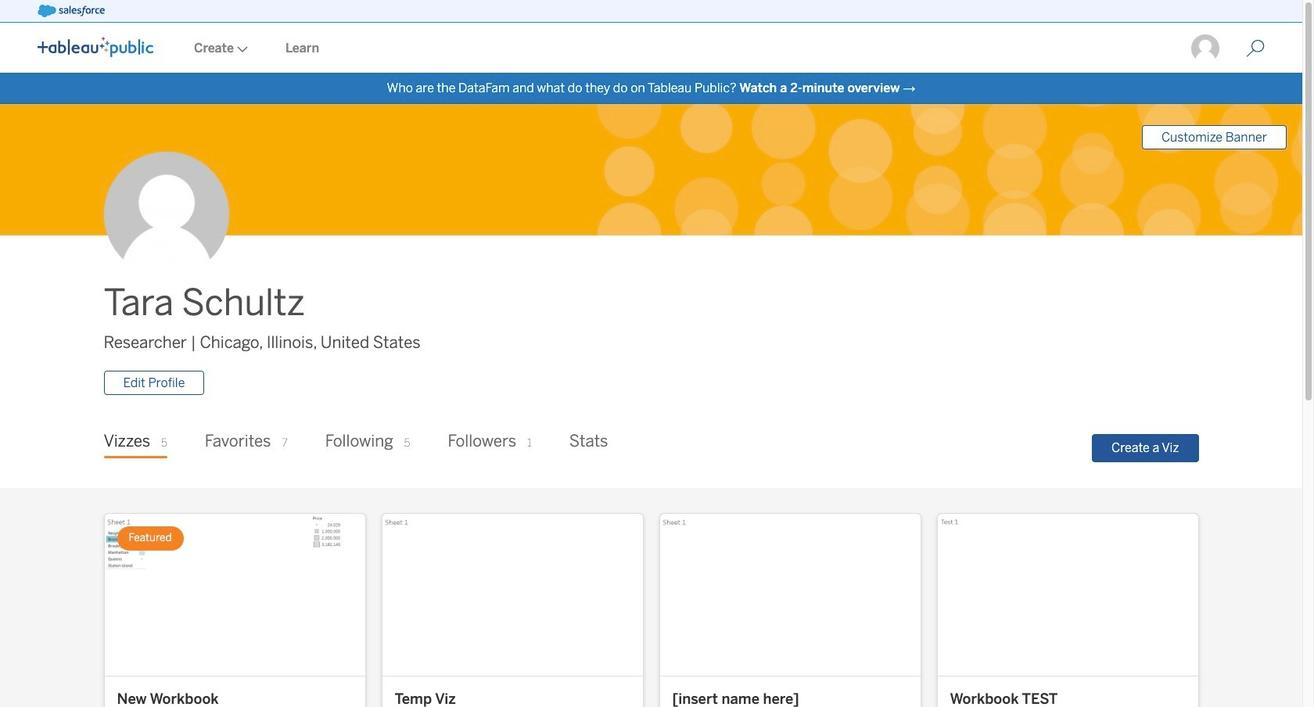 Task type: describe. For each thing, give the bounding box(es) containing it.
go to search image
[[1227, 39, 1284, 58]]

featured element
[[117, 527, 184, 550]]

1 workbook thumbnail image from the left
[[104, 514, 365, 676]]

tara.schultz image
[[1190, 33, 1221, 64]]

2 workbook thumbnail image from the left
[[382, 514, 643, 676]]



Task type: locate. For each thing, give the bounding box(es) containing it.
workbook thumbnail image
[[104, 514, 365, 676], [382, 514, 643, 676], [660, 514, 920, 676], [937, 514, 1198, 676]]

4 workbook thumbnail image from the left
[[937, 514, 1198, 676]]

avatar image
[[104, 152, 229, 277]]

salesforce logo image
[[38, 5, 105, 17]]

3 workbook thumbnail image from the left
[[660, 514, 920, 676]]

logo image
[[38, 37, 153, 57]]

create image
[[234, 46, 248, 52]]



Task type: vqa. For each thing, say whether or not it's contained in the screenshot.
'create' Icon
yes



